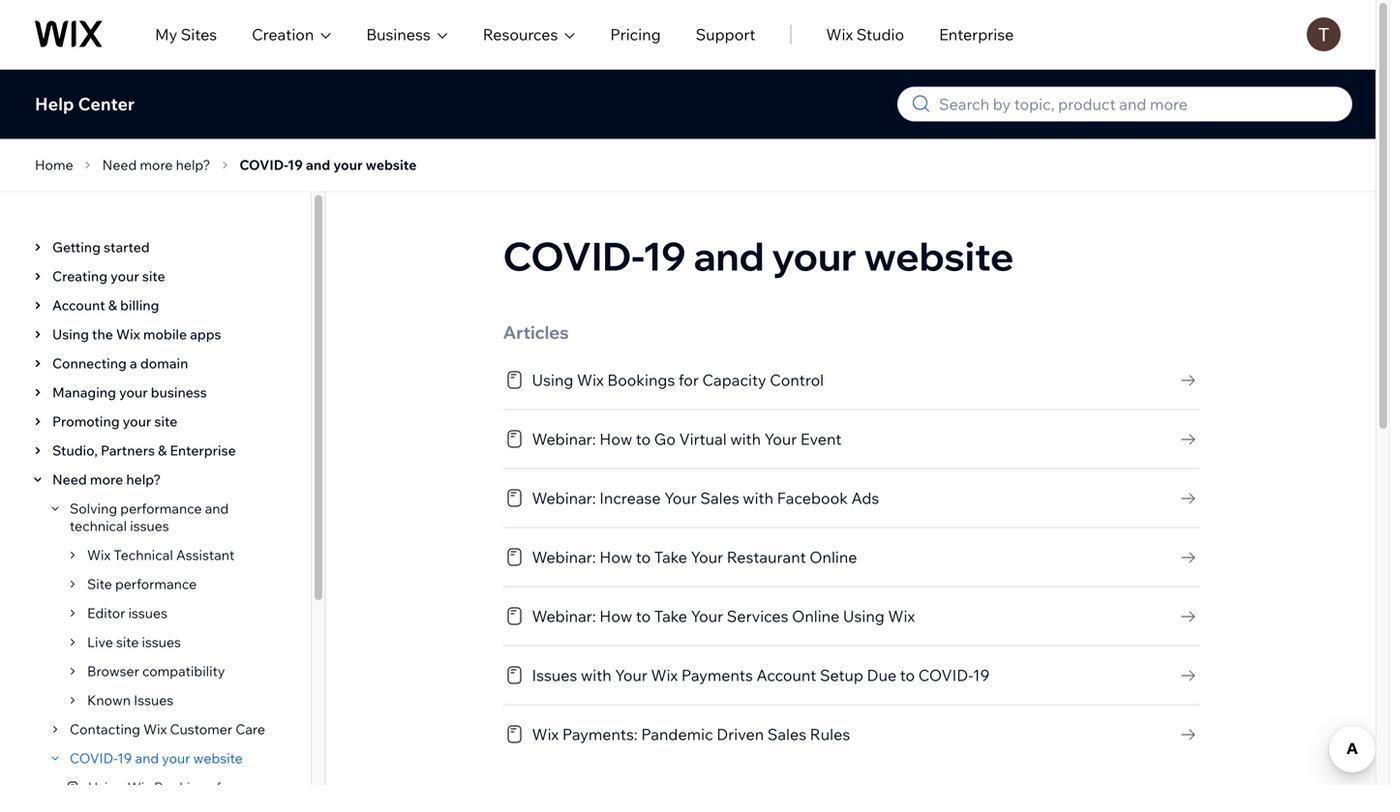 Task type: vqa. For each thing, say whether or not it's contained in the screenshot.
Promoting your site's site
yes



Task type: describe. For each thing, give the bounding box(es) containing it.
driven
[[717, 725, 764, 744]]

using the wix mobile apps
[[52, 326, 221, 343]]

more for top need more help? "link"
[[140, 156, 173, 173]]

webinar: for webinar: how to go virtual with your event
[[532, 430, 596, 449]]

services
[[727, 607, 789, 626]]

editor
[[87, 605, 125, 622]]

my sites
[[155, 25, 217, 44]]

to right "due"
[[901, 666, 916, 685]]

creating your site
[[52, 268, 165, 285]]

sites
[[181, 25, 217, 44]]

your left services
[[691, 607, 724, 626]]

enterprise link
[[940, 23, 1014, 46]]

browser compatibility link
[[81, 663, 225, 680]]

webinar: how to take your services online using wix
[[532, 607, 916, 626]]

a
[[130, 355, 137, 372]]

for
[[679, 371, 699, 390]]

2 vertical spatial site
[[116, 634, 139, 651]]

online for services
[[792, 607, 840, 626]]

started
[[104, 239, 150, 256]]

site performance list item
[[58, 570, 294, 599]]

webinar: increase your sales with facebook ads link
[[503, 487, 1201, 510]]

managing
[[52, 384, 116, 401]]

managing your business link
[[46, 384, 207, 402]]

account & billing list item
[[23, 291, 294, 320]]

pricing link
[[611, 23, 661, 46]]

billing
[[120, 297, 159, 314]]

help
[[35, 93, 74, 115]]

site for creating your site
[[142, 268, 165, 285]]

creating
[[52, 268, 108, 285]]

known issues list item
[[58, 686, 294, 715]]

your right the "increase"
[[665, 489, 697, 508]]

your inside "list item"
[[123, 413, 151, 430]]

promoting
[[52, 413, 120, 430]]

help? for top need more help? "link"
[[176, 156, 211, 173]]

care
[[236, 721, 265, 738]]

due
[[867, 666, 897, 685]]

wix down technical
[[87, 547, 111, 564]]

wix inside "list item"
[[116, 326, 140, 343]]

getting started list item
[[23, 233, 294, 262]]

wix left studio
[[827, 25, 854, 44]]

help center link
[[35, 93, 135, 115]]

wix technical assistant
[[87, 547, 235, 564]]

using wix bookings for capacity control
[[532, 371, 824, 390]]

take for restaurant
[[655, 548, 688, 567]]

mobile
[[143, 326, 187, 343]]

take for services
[[655, 607, 688, 626]]

site
[[87, 576, 112, 593]]

payments
[[682, 666, 753, 685]]

website inside list item
[[193, 750, 243, 767]]

known issues
[[87, 692, 174, 709]]

your left event
[[765, 430, 797, 449]]

webinar: how to take your restaurant online link
[[503, 546, 1201, 569]]

wix payments: pandemic driven sales rules link
[[503, 723, 1201, 746]]

business
[[366, 25, 431, 44]]

your down webinar: increase your sales with facebook ads
[[691, 548, 724, 567]]

to for with
[[636, 430, 651, 449]]

wix left 'payments'
[[651, 666, 678, 685]]

and inside solving performance and technical issues
[[205, 500, 229, 517]]

more for bottom need more help? "link"
[[90, 471, 123, 488]]

issues inside 'link'
[[134, 692, 174, 709]]

1 vertical spatial need more help? link
[[46, 471, 161, 489]]

wix studio
[[827, 25, 905, 44]]

business button
[[366, 23, 448, 46]]

0 vertical spatial need more help?
[[102, 156, 211, 173]]

pandemic
[[642, 725, 714, 744]]

covid- inside list item
[[70, 750, 117, 767]]

wix left 'bookings'
[[577, 371, 604, 390]]

issues inside "list item"
[[142, 634, 181, 651]]

technical
[[70, 518, 127, 535]]

19 inside list item
[[117, 750, 132, 767]]

1 vertical spatial website
[[865, 232, 1015, 280]]

my
[[155, 25, 177, 44]]

apps
[[190, 326, 221, 343]]

covid- inside issues with your wix payments account setup due to covid-19 link
[[919, 666, 973, 685]]

resources
[[483, 25, 558, 44]]

browser compatibility
[[87, 663, 225, 680]]

webinar: how to go virtual with your event
[[532, 430, 842, 449]]

browser compatibility list item
[[58, 657, 294, 686]]

1 vertical spatial covid-19 and your website
[[503, 232, 1015, 280]]

connecting a domain list item
[[23, 349, 294, 378]]

getting started
[[52, 239, 150, 256]]

wix technical assistant list item
[[58, 541, 294, 570]]

home
[[35, 156, 73, 173]]

site for promoting your site
[[154, 413, 178, 430]]

webinar: how to take your restaurant online
[[532, 548, 858, 567]]

creation button
[[252, 23, 332, 46]]

facebook
[[777, 489, 848, 508]]

live site issues link
[[81, 634, 181, 651]]

site performance link
[[81, 576, 197, 593]]

site performance
[[87, 576, 197, 593]]

webinar: how to take your services online using wix link
[[503, 605, 1201, 628]]

business
[[151, 384, 207, 401]]

1 horizontal spatial enterprise
[[940, 25, 1014, 44]]

using wix bookings for capacity control link
[[503, 369, 1201, 392]]

1 vertical spatial need more help?
[[52, 471, 161, 488]]

creating your site list item
[[23, 262, 294, 291]]

compatibility
[[142, 663, 225, 680]]

managing your business
[[52, 384, 207, 401]]

capacity
[[703, 371, 767, 390]]

wix payments: pandemic driven sales rules
[[532, 725, 851, 744]]

using for using the wix mobile apps
[[52, 326, 89, 343]]

how for webinar: how to take your restaurant online
[[600, 548, 633, 567]]

studio, partners & enterprise link
[[46, 442, 236, 460]]

bookings
[[608, 371, 675, 390]]

domain
[[140, 355, 188, 372]]

solving performance and technical issues
[[70, 500, 229, 535]]

performance for solving
[[120, 500, 202, 517]]

ads
[[852, 489, 880, 508]]

live
[[87, 634, 113, 651]]

help center
[[35, 93, 135, 115]]

my sites link
[[155, 23, 217, 46]]

0 vertical spatial with
[[731, 430, 761, 449]]

0 vertical spatial sales
[[701, 489, 740, 508]]

studio, partners & enterprise list item
[[23, 436, 294, 465]]

rules
[[810, 725, 851, 744]]



Task type: locate. For each thing, give the bounding box(es) containing it.
0 horizontal spatial sales
[[701, 489, 740, 508]]

need more help? down the center at the top left
[[102, 156, 211, 173]]

articles
[[503, 322, 569, 343]]

site right live at left bottom
[[116, 634, 139, 651]]

1 vertical spatial with
[[743, 489, 774, 508]]

0 vertical spatial help?
[[176, 156, 211, 173]]

list item
[[23, 465, 294, 786], [41, 494, 294, 715]]

issues down "site performance"
[[128, 605, 168, 622]]

known
[[87, 692, 131, 709]]

editor issues list item
[[58, 599, 294, 628]]

1 vertical spatial issues
[[128, 605, 168, 622]]

covid-19 and your website inside list item
[[70, 750, 243, 767]]

connecting
[[52, 355, 127, 372]]

creation
[[252, 25, 314, 44]]

managing your business list item
[[23, 378, 294, 407]]

enterprise inside list item
[[170, 442, 236, 459]]

2 horizontal spatial using
[[844, 607, 885, 626]]

&
[[108, 297, 117, 314], [158, 442, 167, 459]]

wix up "due"
[[889, 607, 916, 626]]

1 horizontal spatial account
[[757, 666, 817, 685]]

promoting your site link
[[46, 413, 178, 431]]

contacting wix customer care link
[[64, 721, 265, 739]]

account left setup
[[757, 666, 817, 685]]

using up issues with your wix payments account setup due to covid-19 link
[[844, 607, 885, 626]]

0 vertical spatial performance
[[120, 500, 202, 517]]

1 vertical spatial performance
[[115, 576, 197, 593]]

contacting wix customer care list item
[[41, 715, 294, 744]]

take down webinar: how to take your restaurant online
[[655, 607, 688, 626]]

connecting a domain link
[[46, 355, 188, 372]]

enterprise down promoting your site "list item"
[[170, 442, 236, 459]]

2 how from the top
[[600, 548, 633, 567]]

solving
[[70, 500, 117, 517]]

issues
[[532, 666, 578, 685], [134, 692, 174, 709]]

1 horizontal spatial need
[[102, 156, 137, 173]]

1 vertical spatial enterprise
[[170, 442, 236, 459]]

your up payments: on the left bottom of page
[[615, 666, 648, 685]]

how for webinar: how to go virtual with your event
[[600, 430, 633, 449]]

online
[[810, 548, 858, 567], [792, 607, 840, 626]]

& inside list item
[[158, 442, 167, 459]]

1 vertical spatial account
[[757, 666, 817, 685]]

help? up getting started list item
[[176, 156, 211, 173]]

contacting
[[70, 721, 140, 738]]

0 horizontal spatial issues
[[134, 692, 174, 709]]

1 horizontal spatial issues
[[532, 666, 578, 685]]

virtual
[[680, 430, 727, 449]]

1 take from the top
[[655, 548, 688, 567]]

wix down known issues list item
[[143, 721, 167, 738]]

getting started link
[[46, 239, 150, 256]]

issues
[[130, 518, 169, 535], [128, 605, 168, 622], [142, 634, 181, 651]]

sales left rules
[[768, 725, 807, 744]]

19
[[288, 156, 303, 173], [643, 232, 686, 280], [973, 666, 990, 685], [117, 750, 132, 767]]

live site issues
[[87, 634, 181, 651]]

0 horizontal spatial more
[[90, 471, 123, 488]]

to for services
[[636, 607, 651, 626]]

1 webinar: from the top
[[532, 430, 596, 449]]

sales
[[701, 489, 740, 508], [768, 725, 807, 744]]

website
[[366, 156, 417, 173], [865, 232, 1015, 280], [193, 750, 243, 767]]

go
[[655, 430, 676, 449]]

setup
[[820, 666, 864, 685]]

1 horizontal spatial help?
[[176, 156, 211, 173]]

home link
[[29, 154, 79, 177]]

wix technical assistant link
[[81, 547, 235, 564]]

using
[[52, 326, 89, 343], [532, 371, 574, 390], [844, 607, 885, 626]]

performance up wix technical assistant at the bottom left of page
[[120, 500, 202, 517]]

with right virtual
[[731, 430, 761, 449]]

resources button
[[483, 23, 576, 46]]

using down articles
[[532, 371, 574, 390]]

0 horizontal spatial help?
[[126, 471, 161, 488]]

sales down virtual
[[701, 489, 740, 508]]

to for restaurant
[[636, 548, 651, 567]]

and
[[306, 156, 330, 173], [694, 232, 765, 280], [205, 500, 229, 517], [135, 750, 159, 767]]

2 vertical spatial with
[[581, 666, 612, 685]]

assistant
[[176, 547, 235, 564]]

issues with your wix payments account setup due to covid-19 link
[[503, 664, 1201, 687]]

how for webinar: how to take your services online using wix
[[600, 607, 633, 626]]

2 vertical spatial covid-19 and your website
[[70, 750, 243, 767]]

using inside the using the wix mobile apps link
[[52, 326, 89, 343]]

0 vertical spatial more
[[140, 156, 173, 173]]

0 vertical spatial need more help? link
[[97, 154, 216, 177]]

issues up technical
[[130, 518, 169, 535]]

your
[[334, 156, 363, 173], [772, 232, 857, 280], [111, 268, 139, 285], [119, 384, 148, 401], [123, 413, 151, 430], [162, 750, 190, 767]]

known issues link
[[81, 692, 174, 710]]

performance inside list item
[[115, 576, 197, 593]]

how
[[600, 430, 633, 449], [600, 548, 633, 567], [600, 607, 633, 626]]

4 webinar: from the top
[[532, 607, 596, 626]]

promoting your site list item
[[23, 407, 294, 436]]

need down the center at the top left
[[102, 156, 137, 173]]

to down the "increase"
[[636, 548, 651, 567]]

using inside using wix bookings for capacity control link
[[532, 371, 574, 390]]

your
[[765, 430, 797, 449], [665, 489, 697, 508], [691, 548, 724, 567], [691, 607, 724, 626], [615, 666, 648, 685]]

payments:
[[563, 725, 638, 744]]

2 vertical spatial using
[[844, 607, 885, 626]]

1 vertical spatial more
[[90, 471, 123, 488]]

0 vertical spatial &
[[108, 297, 117, 314]]

1 vertical spatial &
[[158, 442, 167, 459]]

2 vertical spatial issues
[[142, 634, 181, 651]]

using the wix mobile apps link
[[46, 326, 221, 343]]

need more help? up solving
[[52, 471, 161, 488]]

0 vertical spatial online
[[810, 548, 858, 567]]

0 horizontal spatial account
[[52, 297, 105, 314]]

the
[[92, 326, 113, 343]]

need
[[102, 156, 137, 173], [52, 471, 87, 488]]

1 horizontal spatial using
[[532, 371, 574, 390]]

wix left payments: on the left bottom of page
[[532, 725, 559, 744]]

0 horizontal spatial website
[[193, 750, 243, 767]]

1 vertical spatial using
[[532, 371, 574, 390]]

center
[[78, 93, 135, 115]]

event
[[801, 430, 842, 449]]

1 vertical spatial help?
[[126, 471, 161, 488]]

increase
[[600, 489, 661, 508]]

0 horizontal spatial &
[[108, 297, 117, 314]]

0 vertical spatial website
[[366, 156, 417, 173]]

support
[[696, 25, 756, 44]]

1 vertical spatial online
[[792, 607, 840, 626]]

online for restaurant
[[810, 548, 858, 567]]

to down webinar: how to take your restaurant online
[[636, 607, 651, 626]]

issues up browser compatibility
[[142, 634, 181, 651]]

list item containing solving performance and technical issues
[[41, 494, 294, 715]]

editor issues link
[[81, 605, 168, 622]]

webinar: increase your sales with facebook ads
[[532, 489, 880, 508]]

3 how from the top
[[600, 607, 633, 626]]

1 vertical spatial issues
[[134, 692, 174, 709]]

1 horizontal spatial website
[[366, 156, 417, 173]]

1 horizontal spatial more
[[140, 156, 173, 173]]

2 horizontal spatial website
[[865, 232, 1015, 280]]

to
[[636, 430, 651, 449], [636, 548, 651, 567], [636, 607, 651, 626], [901, 666, 916, 685]]

& inside list item
[[108, 297, 117, 314]]

1 vertical spatial take
[[655, 607, 688, 626]]

take down webinar: increase your sales with facebook ads
[[655, 548, 688, 567]]

help? down studio, partners & enterprise link
[[126, 471, 161, 488]]

with
[[731, 430, 761, 449], [743, 489, 774, 508], [581, 666, 612, 685]]

& down promoting your site "list item"
[[158, 442, 167, 459]]

getting
[[52, 239, 101, 256]]

site down getting started list item
[[142, 268, 165, 285]]

promoting your site
[[52, 413, 178, 430]]

need more help? link up solving
[[46, 471, 161, 489]]

issues down browser compatibility link
[[134, 692, 174, 709]]

help? for bottom need more help? "link"
[[126, 471, 161, 488]]

need more help? link
[[97, 154, 216, 177], [46, 471, 161, 489]]

2 vertical spatial how
[[600, 607, 633, 626]]

account down creating
[[52, 297, 105, 314]]

3 webinar: from the top
[[532, 548, 596, 567]]

0 horizontal spatial using
[[52, 326, 89, 343]]

enterprise right studio
[[940, 25, 1014, 44]]

webinar: for webinar: increase your sales with facebook ads
[[532, 489, 596, 508]]

0 vertical spatial issues
[[130, 518, 169, 535]]

covid-19 and your website list item
[[41, 744, 294, 786]]

0 horizontal spatial enterprise
[[170, 442, 236, 459]]

0 vertical spatial covid-19 and your website
[[240, 156, 417, 173]]

1 vertical spatial site
[[154, 413, 178, 430]]

0 vertical spatial account
[[52, 297, 105, 314]]

2 webinar: from the top
[[532, 489, 596, 508]]

0 vertical spatial take
[[655, 548, 688, 567]]

using inside the webinar: how to take your services online using wix link
[[844, 607, 885, 626]]

more up getting started list item
[[140, 156, 173, 173]]

online down webinar: increase your sales with facebook ads link
[[810, 548, 858, 567]]

more up solving
[[90, 471, 123, 488]]

need more help? link down the center at the top left
[[97, 154, 216, 177]]

1 horizontal spatial sales
[[768, 725, 807, 744]]

issues up payments: on the left bottom of page
[[532, 666, 578, 685]]

webinar: for webinar: how to take your services online using wix
[[532, 607, 596, 626]]

& left billing in the left top of the page
[[108, 297, 117, 314]]

wix studio link
[[827, 23, 905, 46]]

customer
[[170, 721, 233, 738]]

performance inside solving performance and technical issues
[[120, 500, 202, 517]]

browser
[[87, 663, 139, 680]]

issues inside solving performance and technical issues
[[130, 518, 169, 535]]

performance down wix technical assistant link on the bottom of page
[[115, 576, 197, 593]]

account
[[52, 297, 105, 314], [757, 666, 817, 685]]

live site issues list item
[[58, 628, 294, 657]]

0 vertical spatial enterprise
[[940, 25, 1014, 44]]

1 horizontal spatial &
[[158, 442, 167, 459]]

performance
[[120, 500, 202, 517], [115, 576, 197, 593]]

1 vertical spatial need
[[52, 471, 87, 488]]

to left the go
[[636, 430, 651, 449]]

with left the facebook
[[743, 489, 774, 508]]

account inside list item
[[52, 297, 105, 314]]

covid-19 and your website
[[240, 156, 417, 173], [503, 232, 1015, 280], [70, 750, 243, 767]]

with up payments: on the left bottom of page
[[581, 666, 612, 685]]

2 vertical spatial website
[[193, 750, 243, 767]]

1 vertical spatial how
[[600, 548, 633, 567]]

site down managing your business list item
[[154, 413, 178, 430]]

1 how from the top
[[600, 430, 633, 449]]

connecting a domain
[[52, 355, 188, 372]]

site inside list item
[[142, 268, 165, 285]]

using the wix mobile apps list item
[[23, 320, 294, 349]]

0 vertical spatial how
[[600, 430, 633, 449]]

covid-
[[240, 156, 288, 173], [503, 232, 643, 280], [919, 666, 973, 685], [70, 750, 117, 767]]

using for using wix bookings for capacity control
[[532, 371, 574, 390]]

0 horizontal spatial need
[[52, 471, 87, 488]]

online right services
[[792, 607, 840, 626]]

1 vertical spatial sales
[[768, 725, 807, 744]]

0 vertical spatial need
[[102, 156, 137, 173]]

your inside list item
[[111, 268, 139, 285]]

studio,
[[52, 442, 98, 459]]

partners
[[101, 442, 155, 459]]

webinar: for webinar: how to take your restaurant online
[[532, 548, 596, 567]]

0 vertical spatial issues
[[532, 666, 578, 685]]

need down studio,
[[52, 471, 87, 488]]

pricing
[[611, 25, 661, 44]]

Search by topic, product and more field
[[934, 88, 1341, 121]]

profile image image
[[1308, 17, 1342, 51]]

studio, partners & enterprise
[[52, 442, 236, 459]]

0 vertical spatial site
[[142, 268, 165, 285]]

using left the
[[52, 326, 89, 343]]

creating your site link
[[46, 268, 165, 285]]

and inside the covid-19 and your website list item
[[135, 750, 159, 767]]

2 take from the top
[[655, 607, 688, 626]]

performance for site
[[115, 576, 197, 593]]

account & billing
[[52, 297, 159, 314]]

0 vertical spatial using
[[52, 326, 89, 343]]

webinar: how to go virtual with your event link
[[503, 428, 1201, 451]]

wix right the
[[116, 326, 140, 343]]

editor issues
[[87, 605, 168, 622]]

issues inside list item
[[128, 605, 168, 622]]

list item containing need more help?
[[23, 465, 294, 786]]



